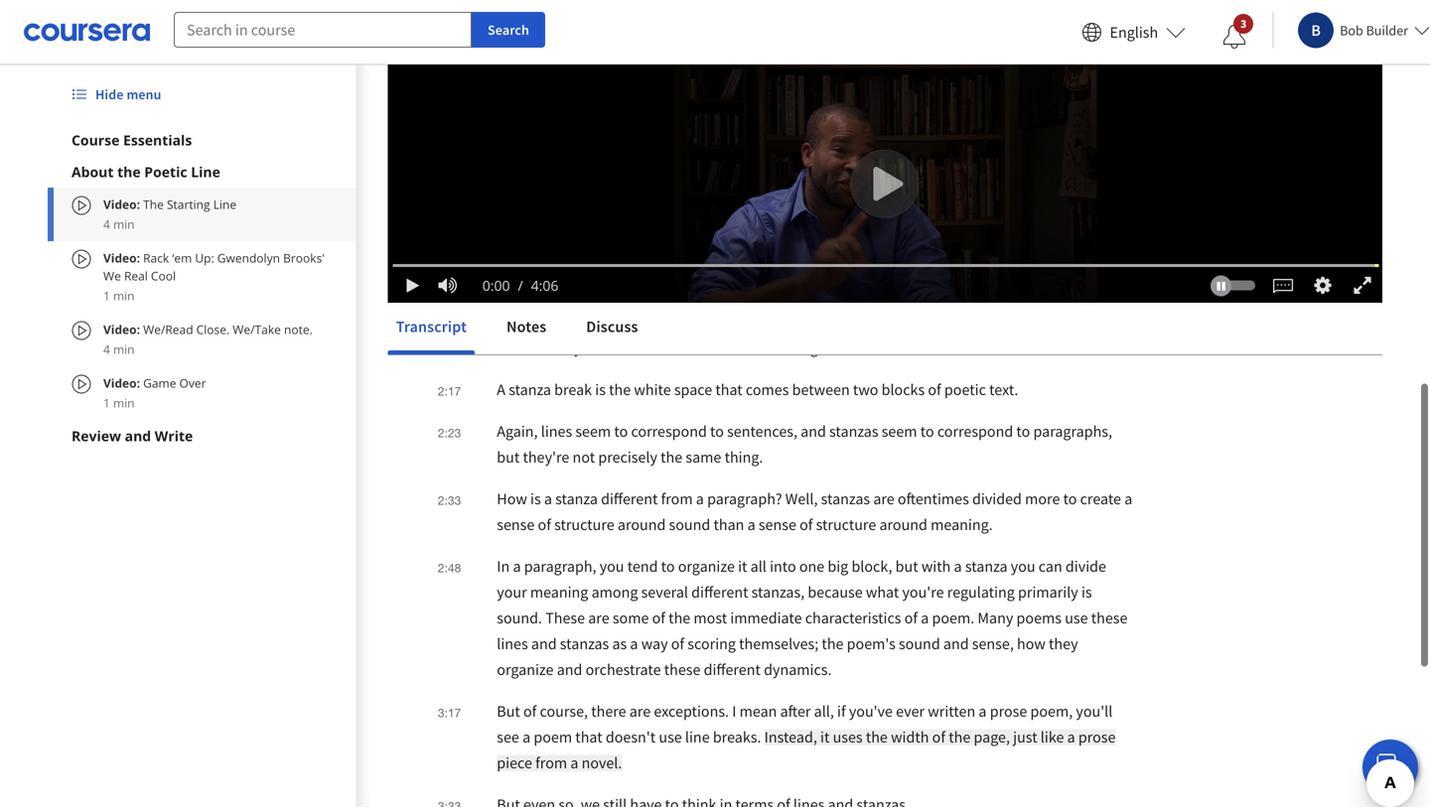 Task type: describe. For each thing, give the bounding box(es) containing it.
or inside the but because the poet intentionally wants one line to be shorter or
[[772, 338, 786, 358]]

lines. inside a stanza is a collective unit of lines and they come in all kinds of different lengths. some poems use regular lengths of stanzas, say a stanza of three lines. we call that a tercet.
[[926, 209, 961, 229]]

lines,
[[874, 132, 909, 152]]

how
[[497, 489, 527, 509]]

video: for video: game over 1 min
[[103, 375, 140, 391]]

4:06
[[531, 276, 559, 295]]

line up poetry,
[[1032, 54, 1057, 74]]

you'll see a poem that doesn't use line breaks. button
[[497, 702, 1113, 748]]

of up longer than another line.
[[859, 312, 872, 332]]

[noise].
[[807, 157, 862, 177]]

and down poem.
[[944, 634, 969, 654]]

of up longer
[[776, 312, 789, 332]]

line inside the but because the poet intentionally wants one line to be shorter or
[[656, 338, 681, 358]]

of right kind
[[926, 80, 939, 100]]

0:20
[[438, 59, 461, 73]]

stanza up we call that a sextet, right? button
[[825, 209, 868, 229]]

followed
[[900, 261, 958, 281]]

and down between
[[801, 422, 826, 442]]

of down we call that a sextet, right? button
[[821, 261, 834, 281]]

is down wants
[[595, 380, 606, 400]]

to inside the but because the poet intentionally wants one line to be shorter or
[[684, 338, 698, 358]]

a down you're
[[921, 609, 929, 628]]

the down you've
[[866, 728, 888, 748]]

of down a stanza is a collective unit of lines and 'button'
[[716, 209, 729, 229]]

if inside well, if a line break is the part where a line ends [sound] in a poem,
[[758, 287, 767, 306]]

the up longer
[[793, 312, 814, 332]]

video: the starting line 4 min
[[103, 196, 237, 232]]

0 horizontal spatial break
[[555, 380, 592, 400]]

a right followed in the right top of the page
[[981, 261, 989, 281]]

thing
[[536, 132, 571, 152]]

irregular.
[[576, 261, 636, 281]]

all inside a stanza is a collective unit of lines and they come in all kinds of different lengths. some poems use regular lengths of stanzas, say a stanza of three lines. we call that a tercet.
[[922, 183, 938, 203]]

different down precisely
[[601, 489, 658, 509]]

these for these two things are 'the line' and 'the stanza'. but first, [noise] 'the line'.
[[497, 54, 537, 74]]

a inside with a stanza you can divide your meaning among several different stanzas,
[[954, 557, 962, 577]]

in poetry, that effect is oftentimes a line break.
[[497, 80, 1134, 126]]

0 horizontal spatial prose
[[990, 702, 1028, 722]]

same inside a line is not necessarily the same thing as a sentence.
[[497, 132, 533, 152]]

of inside now, a line [noise], a line is a discrete unit of words,
[[635, 80, 649, 100]]

many
[[978, 609, 1014, 628]]

a stanza is a collective unit of lines and button
[[575, 183, 834, 203]]

bob builder
[[1340, 21, 1409, 39]]

what inside some poems have a stanza of two lines followed by a stanza of four lines. now, what creates the difference?
[[534, 287, 567, 306]]

of up sextet,
[[871, 209, 884, 229]]

in inside well, if a line break is the part where a line ends [sound] in a poem,
[[1100, 287, 1112, 306]]

so, stanzas can be regular or they can be irregular. button
[[497, 235, 1125, 281]]

something
[[692, 106, 763, 126]]

of up way
[[652, 609, 666, 628]]

a up page,
[[979, 702, 987, 722]]

the down the "several"
[[669, 609, 691, 628]]

are up 'block,'
[[874, 489, 895, 509]]

they inside a stanza is a collective unit of lines and they come in all kinds of different lengths. some poems use regular lengths of stanzas, say a stanza of three lines. we call that a tercet.
[[834, 183, 863, 203]]

call inside a stanza is a collective unit of lines and they come in all kinds of different lengths. some poems use regular lengths of stanzas, say a stanza of three lines. we call that a tercet.
[[988, 209, 1011, 229]]

a right where
[[963, 287, 971, 306]]

line down now, what creates the difference? button
[[602, 312, 626, 332]]

the inside well, if a line break is the part where a line ends [sound] in a poem,
[[863, 287, 885, 306]]

1 'the from the left
[[637, 54, 663, 74]]

is inside a stanza is a collective unit of lines and they come in all kinds of different lengths. some poems use regular lengths of stanzas, say a stanza of three lines. we call that a tercet.
[[633, 183, 644, 203]]

a up unit,
[[592, 132, 600, 152]]

big
[[828, 557, 849, 577]]

1 vertical spatial lines.
[[719, 235, 754, 255]]

larger
[[538, 157, 576, 177]]

poem, inside well, if a line break is the part where a line ends [sound] in a poem,
[[497, 312, 539, 332]]

poet
[[1055, 312, 1085, 332]]

what inside because what you're regulating primarily is sound.
[[866, 583, 899, 603]]

now, a line [noise], a line is a discrete unit of words,
[[497, 54, 1127, 100]]

use inside the you'll see a poem that doesn't use line breaks.
[[659, 728, 682, 748]]

a down effect.
[[937, 106, 945, 126]]

they inside so, stanzas can be regular or they can be irregular.
[[497, 261, 526, 281]]

the up another
[[875, 312, 897, 332]]

the inside a line is not necessarily the same thing as a sentence.
[[1092, 106, 1114, 126]]

that inside in poetry, that effect is oftentimes a line break.
[[1053, 80, 1080, 100]]

a for seems
[[865, 157, 874, 177]]

all,
[[814, 702, 834, 722]]

2 around from the left
[[880, 515, 928, 535]]

lines inside many poems use these lines and stanzas as a way of scoring themselves;
[[497, 634, 528, 654]]

some poems use regular lengths of stanzas, say a stanza of three lines. button
[[497, 209, 964, 229]]

brooks'
[[283, 250, 325, 266]]

these inside how they organize and orchestrate these different dynamics.
[[664, 660, 701, 680]]

line for video: the starting line 4 min
[[213, 196, 237, 213]]

2 min from the top
[[113, 288, 135, 304]]

min inside video: game over 1 min
[[113, 395, 135, 411]]

line left ends
[[975, 287, 999, 306]]

break inside well, if a line break is the part where a line ends [sound] in a poem,
[[809, 287, 846, 306]]

of left "poetic" on the right of page
[[928, 380, 942, 400]]

3:17 button
[[432, 699, 467, 725]]

is left the ending
[[629, 312, 640, 332]]

into inside when we begin thinking about lines, they are oftentimes orchestrated into
[[497, 157, 523, 177]]

among
[[592, 583, 638, 603]]

line down search
[[497, 80, 522, 100]]

they inside when we begin thinking about lines, they are oftentimes orchestrated into
[[913, 132, 942, 152]]

stanza down unit,
[[587, 183, 630, 203]]

show notifications image
[[1223, 25, 1247, 49]]

now, a line [noise], a line is a discrete unit of words, button
[[497, 54, 1127, 100]]

a left sextet,
[[838, 235, 846, 255]]

over
[[179, 375, 206, 391]]

a inside many poems use these lines and stanzas as a way of scoring themselves;
[[630, 634, 638, 654]]

to left sentences,
[[710, 422, 724, 442]]

stanza down intentionally
[[509, 380, 551, 400]]

one inside the but because the poet intentionally wants one line to be shorter or
[[628, 338, 653, 358]]

a left novel.
[[571, 754, 579, 773]]

1 around from the left
[[618, 515, 666, 535]]

more
[[1025, 489, 1060, 509]]

stanzas up big
[[821, 489, 870, 509]]

'em
[[172, 250, 192, 266]]

stanzas inside stanzas seem to correspond to paragraphs, but they're not precisely the same thing.
[[830, 422, 879, 442]]

review
[[72, 427, 121, 446]]

full screen image
[[1350, 276, 1376, 296]]

sound inside a sense of structure around sound than a sense of structure around meaning.
[[669, 515, 711, 535]]

2 vertical spatial two
[[853, 380, 879, 400]]

divide
[[1066, 557, 1107, 577]]

unit inside now, a line [noise], a line is a discrete unit of words,
[[606, 80, 632, 100]]

a up effect
[[1119, 54, 1127, 74]]

so, stanzas can be regular or they can be irregular.
[[497, 235, 1125, 281]]

four
[[1054, 261, 1081, 281]]

a right the "how"
[[544, 489, 552, 509]]

comes
[[746, 380, 789, 400]]

0 vertical spatial two
[[540, 54, 565, 74]]

to right tend
[[661, 557, 675, 577]]

0 horizontal spatial some
[[613, 609, 649, 628]]

where
[[919, 287, 960, 306]]

a right [sound]
[[1115, 287, 1123, 306]]

a right create
[[1125, 489, 1133, 509]]

the left the white
[[609, 380, 631, 400]]

0 vertical spatial it
[[738, 557, 748, 577]]

line inside a line is not necessarily the same thing as a sentence.
[[949, 106, 973, 126]]

again,
[[497, 422, 538, 442]]

seems
[[923, 157, 965, 177]]

themselves;
[[739, 634, 819, 654]]

oftentimes inside in poetry, that effect is oftentimes a line break.
[[497, 106, 568, 126]]

2 structure from the left
[[816, 515, 877, 535]]

paper,
[[901, 312, 942, 332]]

course essentials button
[[72, 130, 333, 150]]

the down characteristics
[[822, 634, 844, 654]]

0 vertical spatial width
[[818, 312, 856, 332]]

that right space
[[716, 380, 743, 400]]

2 vertical spatial oftentimes
[[898, 489, 969, 509]]

but inside a stanza seems a lot like a paragraph, but it's not.
[[497, 183, 520, 203]]

are down among
[[588, 609, 610, 628]]

lines up they're
[[541, 422, 572, 442]]

lengths.
[[1057, 183, 1110, 203]]

course essentials
[[72, 131, 192, 150]]

a for break
[[497, 380, 506, 400]]

a line is not necessarily the same thing as a sentence.
[[497, 106, 1114, 152]]

same inside stanzas seem to correspond to paragraphs, but they're not precisely the same thing.
[[686, 448, 722, 467]]

discuss
[[586, 317, 638, 337]]

stanzas, inside with a stanza you can divide your meaning among several different stanzas,
[[752, 583, 805, 603]]

a right just
[[1068, 728, 1076, 748]]

say
[[789, 209, 811, 229]]

is right the "how"
[[531, 489, 541, 509]]

stanza down thinking
[[761, 157, 804, 177]]

1 horizontal spatial than
[[835, 338, 866, 358]]

is inside well, if a line break is the part where a line ends [sound] in a poem,
[[849, 287, 860, 306]]

but of course, there are exceptions. button
[[497, 702, 732, 722]]

call for sextet,
[[781, 235, 804, 255]]

but left with
[[896, 557, 919, 577]]

can inside with a stanza you can divide your meaning among several different stanzas,
[[1039, 557, 1063, 577]]

instead,
[[765, 728, 817, 748]]

off
[[813, 80, 831, 100]]

breaks.
[[713, 728, 761, 748]]

thing.
[[725, 448, 763, 467]]

min inside video: we/read close. we/take note. 4 min
[[113, 341, 135, 358]]

to right more
[[1064, 489, 1077, 509]]

1 horizontal spatial if
[[838, 702, 846, 722]]

stanza inside a stanza seems a lot like a paragraph, but it's not.
[[877, 157, 920, 177]]

a left lot on the top right
[[968, 157, 976, 177]]

a left discrete
[[538, 80, 547, 100]]

meaning
[[530, 583, 589, 603]]

to down text.
[[1017, 422, 1031, 442]]

a stanza of six lines. we call that a sextet, right?
[[624, 235, 937, 255]]

lines inside a stanza is a collective unit of lines and they come in all kinds of different lengths. some poems use regular lengths of stanzas, say a stanza of three lines. we call that a tercet.
[[770, 183, 802, 203]]

rack 'em up: gwendolyn brooks' we real cool
[[103, 250, 325, 284]]

1 horizontal spatial sound
[[899, 634, 941, 654]]

poetic
[[945, 380, 986, 400]]

poems inside a stanza is a collective unit of lines and they come in all kinds of different lengths. some poems use regular lengths of stanzas, say a stanza of three lines. we call that a tercet.
[[538, 209, 584, 229]]

paragraph, inside a stanza seems a lot like a paragraph, but it's not.
[[1038, 157, 1111, 177]]

we/take
[[233, 321, 281, 338]]

1 vertical spatial paragraph,
[[524, 557, 597, 577]]

0:20 button
[[432, 52, 467, 77]]

search
[[488, 21, 530, 39]]

different inside a stanza is a collective unit of lines and they come in all kinds of different lengths. some poems use regular lengths of stanzas, say a stanza of three lines. we call that a tercet.
[[997, 183, 1053, 203]]

a right say
[[814, 209, 822, 229]]

stanza up ends
[[992, 261, 1034, 281]]

about the poetic line button
[[72, 162, 333, 182]]

and inside many poems use these lines and stanzas as a way of scoring themselves;
[[531, 634, 557, 654]]

0 vertical spatial some
[[854, 80, 890, 100]]

blocks
[[882, 380, 925, 400]]

0 vertical spatial from
[[661, 489, 693, 509]]

longer
[[789, 338, 832, 358]]

different inside how they organize and orchestrate these different dynamics.
[[704, 660, 761, 680]]

so,
[[937, 235, 958, 255]]

these for these are some of the most immediate characteristics of a poem.
[[546, 609, 585, 628]]

they inside how they organize and orchestrate these different dynamics.
[[1049, 634, 1079, 654]]

you've
[[849, 702, 893, 722]]

1 horizontal spatial not
[[692, 312, 715, 332]]

a down the begin
[[750, 157, 758, 177]]

that inside the you'll see a poem that doesn't use line breaks.
[[575, 728, 603, 748]]

be inside the but because the poet intentionally wants one line to be shorter or
[[701, 338, 717, 358]]

of up some poems use regular lengths of stanzas, say a stanza of three lines. button
[[754, 183, 767, 203]]

0 horizontal spatial but
[[497, 702, 520, 722]]

of down they're
[[538, 515, 551, 535]]

a right have
[[764, 261, 772, 281]]

poem
[[534, 728, 572, 748]]

ending
[[643, 312, 689, 332]]

of left six
[[682, 235, 695, 255]]

lines. inside some poems have a stanza of two lines followed by a stanza of four lines. now, what creates the difference?
[[1084, 261, 1120, 281]]

1 vertical spatial well,
[[786, 489, 818, 509]]

wants
[[585, 338, 625, 358]]

of inside instead, it uses the width of the page, just like a prose piece from a novel.
[[933, 728, 946, 748]]

menu
[[127, 85, 161, 103]]

english button
[[1074, 0, 1194, 65]]

by inside some poems have a stanza of two lines followed by a stanza of four lines. now, what creates the difference?
[[961, 261, 978, 281]]

course
[[72, 131, 120, 150]]

remember...
[[854, 106, 934, 126]]

than inside a sense of structure around sound than a sense of structure around meaning.
[[714, 515, 745, 535]]

some inside some poems have a stanza of two lines followed by a stanza of four lines. now, what creates the difference?
[[639, 261, 678, 281]]

line'
[[666, 54, 695, 74]]

well, if a line break is the part where a line ends [sound] in a poem, button
[[497, 287, 1123, 332]]

and right the line'
[[698, 54, 723, 74]]

stanzas seem to correspond to paragraphs, but they're not precisely the same thing.
[[497, 422, 1113, 467]]

1 vertical spatial all
[[751, 557, 767, 577]]

stanzas inside many poems use these lines and stanzas as a way of scoring themselves;
[[560, 634, 609, 654]]

poetic
[[144, 162, 187, 181]]

ever
[[896, 702, 925, 722]]

hide menu button
[[64, 76, 169, 112]]

search button
[[472, 12, 545, 48]]

0 horizontal spatial be
[[557, 261, 573, 281]]

a down which
[[647, 183, 655, 203]]

lines inside some poems have a stanza of two lines followed by a stanza of four lines. now, what creates the difference?
[[866, 261, 897, 281]]

2 horizontal spatial be
[[1040, 235, 1057, 255]]

now, what creates the difference? button
[[497, 287, 722, 306]]

a left tercet.
[[1044, 209, 1052, 229]]

of left course,
[[524, 702, 537, 722]]

but of course, there are exceptions. i mean after all, if you've ever written a prose poem,
[[497, 702, 1076, 722]]

to down the blocks
[[921, 422, 934, 442]]

video: for video: the starting line 4 min
[[103, 196, 140, 213]]

lot
[[980, 157, 997, 177]]

1 horizontal spatial organize
[[678, 557, 735, 577]]

related lecture content tabs tab list
[[388, 303, 1383, 355]]

play image
[[403, 277, 423, 293]]

which
[[613, 157, 653, 177]]

two inside some poems have a stanza of two lines followed by a stanza of four lines. now, what creates the difference?
[[837, 261, 863, 281]]

we for rack 'em up: gwendolyn brooks' we real cool
[[103, 268, 121, 284]]

game
[[143, 375, 176, 391]]

as inside a line is not necessarily the same thing as a sentence.
[[574, 132, 588, 152]]

correspond inside stanzas seem to correspond to paragraphs, but they're not precisely the same thing.
[[938, 422, 1014, 442]]

and up intentionally
[[543, 312, 568, 332]]

because inside because what you're regulating primarily is sound.
[[808, 583, 863, 603]]

1 vertical spatial can
[[530, 261, 553, 281]]

starting
[[167, 196, 210, 213]]

a up your
[[513, 557, 521, 577]]

a up and that line is ending not because of the width of the paper, button in the top of the page
[[770, 287, 778, 306]]

line up the but because the poet intentionally wants one line to be shorter or
[[781, 287, 805, 306]]

4 inside video: the starting line 4 min
[[103, 216, 110, 232]]

is inside a line is not necessarily the same thing as a sentence.
[[976, 106, 987, 126]]

a inside in poetry, that effect is oftentimes a line break.
[[572, 106, 580, 126]]

unit,
[[580, 157, 610, 177]]

4 minutes 06 seconds element
[[531, 276, 559, 295]]

block,
[[852, 557, 893, 577]]

organize inside how they organize and orchestrate these different dynamics.
[[497, 660, 554, 680]]

a stanza seems a lot like a paragraph, but it's not. button
[[497, 157, 1111, 203]]

2:23
[[438, 426, 461, 440]]

another
[[869, 338, 921, 358]]

to down typically marked off by some kind of effect.
[[837, 106, 850, 126]]



Task type: locate. For each thing, give the bounding box(es) containing it.
0 vertical spatial not
[[990, 106, 1012, 126]]

0 horizontal spatial as
[[574, 132, 588, 152]]

rack
[[143, 250, 169, 266]]

these down meaning
[[546, 609, 585, 628]]

stanza down a stanza of six lines. we call that a sextet, right?
[[775, 261, 818, 281]]

a sense of structure around sound than a sense of structure around meaning.
[[497, 489, 1133, 535]]

1 horizontal spatial but
[[807, 54, 831, 74]]

longer than another line. button
[[789, 338, 953, 358]]

three
[[887, 209, 923, 229]]

0 vertical spatial in
[[906, 183, 918, 203]]

white
[[634, 380, 671, 400]]

1 horizontal spatial be
[[701, 338, 717, 358]]

things
[[568, 54, 610, 74]]

1 vertical spatial as
[[612, 634, 627, 654]]

stanzas,
[[733, 209, 786, 229], [752, 583, 805, 603]]

0 horizontal spatial by
[[834, 80, 850, 100]]

stanza down lengths
[[636, 235, 679, 255]]

chat with us image
[[1375, 752, 1407, 784]]

1 horizontal spatial unit
[[724, 183, 751, 203]]

2 vertical spatial use
[[659, 728, 682, 748]]

video: inside video: the starting line 4 min
[[103, 196, 140, 213]]

well, if a line break is the part where a line ends [sound] in a poem,
[[497, 287, 1123, 332]]

1 structure from the left
[[554, 515, 615, 535]]

break down wants
[[555, 380, 592, 400]]

like inside instead, it uses the width of the page, just like a prose piece from a novel.
[[1041, 728, 1064, 748]]

min up "review and write" on the bottom of page
[[113, 395, 135, 411]]

0 horizontal spatial or
[[772, 338, 786, 358]]

two
[[540, 54, 565, 74], [837, 261, 863, 281], [853, 380, 879, 400]]

we inside rack 'em up: gwendolyn brooks' we real cool
[[103, 268, 121, 284]]

the inside dropdown button
[[117, 162, 141, 181]]

1 4 from the top
[[103, 216, 110, 232]]

a left way
[[630, 634, 638, 654]]

are right the things
[[613, 54, 634, 74]]

2:48 button
[[432, 554, 467, 580]]

we inside when we begin thinking about lines, they are oftentimes orchestrated into
[[711, 132, 730, 152]]

lines down sextet,
[[866, 261, 897, 281]]

1 correspond from the left
[[631, 422, 707, 442]]

2 horizontal spatial now,
[[985, 54, 1018, 74]]

the down written
[[949, 728, 971, 748]]

Search in course text field
[[174, 12, 472, 48]]

in for a
[[497, 557, 510, 577]]

well, up and that line is ending not because of the width of the paper, button in the top of the page
[[722, 287, 755, 306]]

0 vertical spatial but
[[807, 54, 831, 74]]

these inside many poems use these lines and stanzas as a way of scoring themselves;
[[1092, 609, 1128, 628]]

that down say
[[807, 235, 835, 255]]

1 horizontal spatial in
[[1100, 287, 1112, 306]]

4
[[103, 216, 110, 232], [103, 341, 110, 358]]

now, up notes
[[497, 287, 531, 306]]

we inside a stanza is a collective unit of lines and they come in all kinds of different lengths. some poems use regular lengths of stanzas, say a stanza of three lines. we call that a tercet.
[[964, 209, 984, 229]]

line for about the poetic line
[[191, 162, 220, 181]]

to up precisely
[[614, 422, 628, 442]]

1 horizontal spatial paragraph,
[[1038, 157, 1111, 177]]

poems down not.
[[538, 209, 584, 229]]

1 horizontal spatial into
[[770, 557, 796, 577]]

typically marked off by some kind of effect.
[[700, 80, 987, 100]]

min inside video: the starting line 4 min
[[113, 216, 135, 232]]

2 horizontal spatial lines.
[[1084, 261, 1120, 281]]

0 horizontal spatial we
[[103, 268, 121, 284]]

of inside many poems use these lines and stanzas as a way of scoring themselves;
[[671, 634, 685, 654]]

2:33 button
[[432, 487, 467, 513]]

1 horizontal spatial lines.
[[926, 209, 961, 229]]

0 vertical spatial like
[[1001, 157, 1024, 177]]

a up poetry,
[[1021, 54, 1029, 74]]

is inside in poetry, that effect is oftentimes a line break.
[[1124, 80, 1134, 100]]

0 horizontal spatial you
[[600, 557, 624, 577]]

0 vertical spatial paragraph,
[[1038, 157, 1111, 177]]

in right effect.
[[987, 80, 999, 100]]

stanzas, up the immediate
[[752, 583, 805, 603]]

2 4 from the top
[[103, 341, 110, 358]]

but down where
[[946, 312, 968, 332]]

2 correspond from the left
[[938, 422, 1014, 442]]

1 horizontal spatial use
[[659, 728, 682, 748]]

of up the poem's sound and sense, button
[[905, 609, 918, 628]]

1 horizontal spatial like
[[1041, 728, 1064, 748]]

a down paragraph?
[[748, 515, 756, 535]]

1 vertical spatial stanzas,
[[752, 583, 805, 603]]

come
[[866, 183, 903, 203]]

stanzas seem to correspond to paragraphs, but they're not precisely the same thing. button
[[497, 422, 1113, 467]]

they
[[913, 132, 942, 152], [834, 183, 863, 203], [497, 261, 526, 281], [1049, 634, 1079, 654]]

orchestrate
[[586, 660, 661, 680]]

1 vertical spatial if
[[838, 702, 846, 722]]

1 1 from the top
[[103, 288, 110, 304]]

we for a stanza of six lines. we call that a sextet, right?
[[758, 235, 778, 255]]

0 vertical spatial same
[[497, 132, 533, 152]]

2 horizontal spatial can
[[1039, 557, 1063, 577]]

well, inside well, if a line break is the part where a line ends [sound] in a poem,
[[722, 287, 755, 306]]

video: left game
[[103, 375, 140, 391]]

that down creates
[[571, 312, 599, 332]]

2 sense from the left
[[759, 515, 797, 535]]

oftentimes inside when we begin thinking about lines, they are oftentimes orchestrated into
[[970, 132, 1041, 152]]

1 vertical spatial like
[[1041, 728, 1064, 748]]

a line is not necessarily the same thing as a sentence. button
[[497, 106, 1114, 152]]

call
[[724, 157, 747, 177], [988, 209, 1011, 229], [781, 235, 804, 255]]

well, down stanzas seem to correspond to paragraphs, but they're not precisely the same thing. button
[[786, 489, 818, 509]]

poems inside some poems have a stanza of two lines followed by a stanza of four lines. now, what creates the difference?
[[681, 261, 726, 281]]

in inside in poetry, that effect is oftentimes a line break.
[[987, 80, 999, 100]]

poems for many poems use these lines and stanzas as a way of scoring themselves;
[[1017, 609, 1062, 628]]

0 horizontal spatial 'the
[[637, 54, 663, 74]]

now, inside some poems have a stanza of two lines followed by a stanza of four lines. now, what creates the difference?
[[497, 287, 531, 306]]

how they organize and orchestrate these different dynamics.
[[497, 634, 1079, 680]]

all left "kinds" in the right top of the page
[[922, 183, 938, 203]]

oftentimes up thing
[[497, 106, 568, 126]]

stanzas
[[961, 235, 1010, 255], [830, 422, 879, 442], [821, 489, 870, 509], [560, 634, 609, 654]]

we
[[711, 132, 730, 152], [656, 157, 676, 177]]

the inside the but because the poet intentionally wants one line to be shorter or
[[1030, 312, 1052, 332]]

lines. down some poems use regular lengths of stanzas, say a stanza of three lines. button
[[719, 235, 754, 255]]

2 horizontal spatial not
[[990, 106, 1012, 126]]

different inside with a stanza you can divide your meaning among several different stanzas,
[[692, 583, 749, 603]]

it
[[738, 557, 748, 577], [821, 728, 830, 748]]

1 horizontal spatial it
[[821, 728, 830, 748]]

poems inside many poems use these lines and stanzas as a way of scoring themselves;
[[1017, 609, 1062, 628]]

i mean after all, if you've ever written a prose poem, button
[[732, 702, 1076, 722]]

0 vertical spatial organize
[[678, 557, 735, 577]]

'the up typically
[[727, 54, 753, 74]]

what down 'block,'
[[866, 583, 899, 603]]

1 vertical spatial 4
[[103, 341, 110, 358]]

[sound]
[[1038, 287, 1097, 306]]

3:17
[[438, 706, 461, 720]]

video: inside video: we/read close. we/take note. 4 min
[[103, 321, 140, 338]]

the inside stanzas seem to correspond to paragraphs, but they're not precisely the same thing.
[[661, 448, 683, 467]]

0 horizontal spatial than
[[714, 515, 745, 535]]

1 min from the top
[[113, 216, 135, 232]]

1 you from the left
[[600, 557, 624, 577]]

sound down poem.
[[899, 634, 941, 654]]

0 vertical spatial or
[[1110, 235, 1125, 255]]

but inside the but because the poet intentionally wants one line to be shorter or
[[946, 312, 968, 332]]

prose up page,
[[990, 702, 1028, 722]]

1 horizontal spatial in
[[987, 80, 999, 100]]

into
[[497, 157, 523, 177], [770, 557, 796, 577]]

seem inside stanzas seem to correspond to paragraphs, but they're not precisely the same thing.
[[882, 422, 918, 442]]

you inside with a stanza you can divide your meaning among several different stanzas,
[[1011, 557, 1036, 577]]

stanza'.
[[756, 54, 804, 74]]

like right lot on the top right
[[1001, 157, 1024, 177]]

1 vertical spatial by
[[961, 261, 978, 281]]

1 horizontal spatial regular
[[1060, 235, 1107, 255]]

we up have
[[758, 235, 778, 255]]

poem.
[[932, 609, 975, 628]]

if down have
[[758, 287, 767, 306]]

with a stanza you can divide your meaning among several different stanzas, button
[[497, 557, 1107, 603]]

in poetry, that effect is oftentimes a line break. button
[[497, 80, 1134, 126]]

with
[[922, 557, 951, 577]]

typically
[[700, 80, 756, 100]]

you for can
[[1011, 557, 1036, 577]]

tend
[[628, 557, 658, 577]]

4 inside video: we/read close. we/take note. 4 min
[[103, 341, 110, 358]]

lines up say
[[770, 183, 802, 203]]

structure up big
[[816, 515, 877, 535]]

many poems use these lines and stanzas as a way of scoring themselves;
[[497, 609, 1128, 654]]

0 vertical spatial these
[[497, 54, 537, 74]]

0 vertical spatial can
[[1013, 235, 1037, 255]]

and that line is ending not because of the width of the paper,
[[543, 312, 946, 332]]

call down the begin
[[724, 157, 747, 177]]

0 vertical spatial some
[[497, 209, 535, 229]]

but first, [noise] 'the line'. button
[[807, 54, 985, 74]]

1 seem from the left
[[576, 422, 611, 442]]

a inside a stanza seems a lot like a paragraph, but it's not.
[[865, 157, 874, 177]]

and inside a stanza is a collective unit of lines and they come in all kinds of different lengths. some poems use regular lengths of stanzas, say a stanza of three lines. we call that a tercet.
[[805, 183, 830, 203]]

what right /
[[534, 287, 567, 306]]

0 horizontal spatial into
[[497, 157, 523, 177]]

help us translate button
[[1166, 45, 1288, 80]]

not right they're
[[573, 448, 595, 467]]

2 vertical spatial be
[[701, 338, 717, 358]]

in inside a stanza is a collective unit of lines and they come in all kinds of different lengths. some poems use regular lengths of stanzas, say a stanza of three lines. we call that a tercet.
[[906, 183, 918, 203]]

and down sound.
[[531, 634, 557, 654]]

break.
[[611, 106, 652, 126]]

space
[[674, 380, 712, 400]]

some inside a stanza is a collective unit of lines and they come in all kinds of different lengths. some poems use regular lengths of stanzas, say a stanza of three lines. we call that a tercet.
[[497, 209, 535, 229]]

1 horizontal spatial prose
[[1079, 728, 1116, 748]]

line inside in poetry, that effect is oftentimes a line break.
[[583, 106, 607, 126]]

2 'the from the left
[[727, 54, 753, 74]]

have
[[729, 261, 761, 281]]

and inside dropdown button
[[125, 427, 151, 446]]

because up shorter
[[718, 312, 773, 332]]

as up 'orchestrate' on the bottom
[[612, 634, 627, 654]]

the poem's sound and sense,
[[822, 634, 1017, 654]]

1 vertical spatial not
[[692, 312, 715, 332]]

a stanza break is the white space that comes between two blocks of poetic text. button
[[497, 380, 1019, 400]]

call down say
[[781, 235, 804, 255]]

1 horizontal spatial correspond
[[938, 422, 1014, 442]]

if right all,
[[838, 702, 846, 722]]

the left poet
[[1030, 312, 1052, 332]]

0 horizontal spatial these
[[497, 54, 537, 74]]

doesn't
[[606, 728, 656, 748]]

oftentimes up lot on the top right
[[970, 132, 1041, 152]]

call for [noise].
[[724, 157, 747, 177]]

two up discrete
[[540, 54, 565, 74]]

0 horizontal spatial poems
[[538, 209, 584, 229]]

of down how is a stanza different from a paragraph? well, stanzas are oftentimes  divided more to create
[[800, 515, 813, 535]]

1 horizontal spatial what
[[866, 583, 899, 603]]

0 horizontal spatial from
[[536, 754, 567, 773]]

seem up precisely
[[576, 422, 611, 442]]

close.
[[196, 321, 230, 338]]

0 horizontal spatial paragraph,
[[524, 557, 597, 577]]

is inside because what you're regulating primarily is sound.
[[1082, 583, 1092, 603]]

not inside a line is not necessarily the same thing as a sentence.
[[990, 106, 1012, 126]]

0 vertical spatial poem,
[[497, 312, 539, 332]]

in a paragraph, you tend to organize it all into one big block, but button
[[497, 557, 922, 577]]

stanzas, inside a stanza is a collective unit of lines and they come in all kinds of different lengths. some poems use regular lengths of stanzas, say a stanza of three lines. we call that a tercet.
[[733, 209, 786, 229]]

3 'the from the left
[[922, 54, 948, 74]]

0 horizontal spatial poem,
[[497, 312, 539, 332]]

a right see
[[523, 728, 531, 748]]

you for tend
[[600, 557, 624, 577]]

1 vertical spatial sound
[[899, 634, 941, 654]]

2 1 from the top
[[103, 395, 110, 411]]

a for of
[[624, 235, 633, 255]]

1 horizontal spatial all
[[922, 183, 938, 203]]

a inside the you'll see a poem that doesn't use line breaks.
[[523, 728, 531, 748]]

0 minutes 0 seconds element
[[483, 276, 510, 295]]

intentionally
[[497, 338, 582, 358]]

shorter
[[721, 338, 769, 358]]

1 vertical spatial some
[[613, 609, 649, 628]]

lines.
[[926, 209, 961, 229], [719, 235, 754, 255], [1084, 261, 1120, 281]]

1 sense from the left
[[497, 515, 535, 535]]

it left uses
[[821, 728, 830, 748]]

video: for video: we/read close. we/take note. 4 min
[[103, 321, 140, 338]]

is down which
[[633, 183, 644, 203]]

1 vertical spatial organize
[[497, 660, 554, 680]]

1 vertical spatial into
[[770, 557, 796, 577]]

1 horizontal spatial call
[[781, 235, 804, 255]]

again, lines seem to correspond to sentences, and
[[497, 422, 830, 442]]

stanza inside with a stanza you can divide your meaning among several different stanzas,
[[965, 557, 1008, 577]]

mute image
[[435, 276, 461, 296]]

you'll
[[1076, 702, 1113, 722]]

1 vertical spatial one
[[800, 557, 825, 577]]

1 video: from the top
[[103, 196, 140, 213]]

width inside instead, it uses the width of the page, just like a prose piece from a novel.
[[891, 728, 929, 748]]

are up seems
[[945, 132, 966, 152]]

stanzas right so,
[[961, 235, 1010, 255]]

use inside a stanza is a collective unit of lines and they come in all kinds of different lengths. some poems use regular lengths of stanzas, say a stanza of three lines. we call that a tercet.
[[587, 209, 610, 229]]

course,
[[540, 702, 588, 722]]

1 horizontal spatial can
[[1013, 235, 1037, 255]]

a right lot on the top right
[[1027, 157, 1035, 177]]

line inside dropdown button
[[191, 162, 220, 181]]

video: down 1 min
[[103, 321, 140, 338]]

some down it's
[[497, 209, 535, 229]]

0 horizontal spatial in
[[906, 183, 918, 203]]

0 vertical spatial if
[[758, 287, 767, 306]]

0 vertical spatial what
[[534, 287, 567, 306]]

poems for some poems have a stanza of two lines followed by a stanza of four lines. now, what creates the difference?
[[681, 261, 726, 281]]

video: for video:
[[103, 250, 143, 266]]

1 vertical spatial we
[[656, 157, 676, 177]]

collective
[[658, 183, 721, 203]]

how is a stanza different from a paragraph? well, stanzas are oftentimes  divided more to create
[[497, 489, 1125, 509]]

can down the we call that a tercet. button
[[1013, 235, 1037, 255]]

stanzas inside so, stanzas can be regular or they can be irregular.
[[961, 235, 1010, 255]]

essentials
[[123, 131, 192, 150]]

but inside stanzas seem to correspond to paragraphs, but they're not precisely the same thing.
[[497, 448, 520, 467]]

1 inside video: game over 1 min
[[103, 395, 110, 411]]

not
[[990, 106, 1012, 126], [692, 312, 715, 332], [573, 448, 595, 467]]

some poems have a stanza of two lines followed by a stanza of four lines. now, what creates the difference?
[[497, 261, 1120, 306]]

note.
[[284, 321, 313, 338]]

from inside instead, it uses the width of the page, just like a prose piece from a novel.
[[536, 754, 567, 773]]

4 min from the top
[[113, 395, 135, 411]]

because down big
[[808, 583, 863, 603]]

you
[[600, 557, 624, 577], [1011, 557, 1036, 577]]

discuss button
[[578, 303, 646, 351]]

0 horizontal spatial like
[[1001, 157, 1024, 177]]

stanza down they're
[[555, 489, 598, 509]]

0 vertical spatial by
[[834, 80, 850, 100]]

in for poetry,
[[987, 80, 999, 100]]

these down the divide
[[1092, 609, 1128, 628]]

1 horizontal spatial poem,
[[1031, 702, 1073, 722]]

correspond down the white
[[631, 422, 707, 442]]

0 horizontal spatial call
[[724, 157, 747, 177]]

a up again,
[[497, 380, 506, 400]]

tercet.
[[1056, 209, 1098, 229]]

but because the poet intentionally wants one line to be shorter or button
[[497, 312, 1085, 358]]

prose inside instead, it uses the width of the page, just like a prose piece from a novel.
[[1079, 728, 1116, 748]]

the
[[1092, 106, 1114, 126], [117, 162, 141, 181], [621, 287, 643, 306], [863, 287, 885, 306], [793, 312, 814, 332], [875, 312, 897, 332], [1030, 312, 1052, 332], [609, 380, 631, 400], [661, 448, 683, 467], [669, 609, 691, 628], [822, 634, 844, 654], [866, 728, 888, 748], [949, 728, 971, 748]]

coursera image
[[24, 16, 150, 48]]

there
[[591, 702, 626, 722]]

0 vertical spatial regular
[[613, 209, 660, 229]]

it inside instead, it uses the width of the page, just like a prose piece from a novel.
[[821, 728, 830, 748]]

1 vertical spatial we
[[758, 235, 778, 255]]

video: inside video: game over 1 min
[[103, 375, 140, 391]]

translate
[[1224, 54, 1280, 72]]

2 video: from the top
[[103, 250, 143, 266]]

like inside a stanza seems a lot like a paragraph, but it's not.
[[1001, 157, 1024, 177]]

line right starting
[[213, 196, 237, 213]]

4 down about
[[103, 216, 110, 232]]

2 horizontal spatial use
[[1065, 609, 1088, 628]]

line.
[[924, 338, 953, 358]]

0 horizontal spatial it
[[738, 557, 748, 577]]

1 horizontal spatial same
[[686, 448, 722, 467]]

use inside many poems use these lines and stanzas as a way of scoring themselves;
[[1065, 609, 1088, 628]]

a up it's
[[527, 157, 535, 177]]

thinking
[[773, 132, 828, 152]]

but
[[807, 54, 831, 74], [497, 702, 520, 722]]

scoring
[[688, 634, 736, 654]]

min up video: game over 1 min
[[113, 341, 135, 358]]

different up the we call that a tercet. button
[[997, 183, 1053, 203]]

we down something
[[711, 132, 730, 152]]

3 min from the top
[[113, 341, 135, 358]]

2 seem from the left
[[882, 422, 918, 442]]

a for is
[[575, 183, 584, 203]]

unit
[[606, 80, 632, 100], [724, 183, 751, 203]]

1 horizontal spatial width
[[891, 728, 929, 748]]

0 horizontal spatial not
[[573, 448, 595, 467]]

written
[[928, 702, 976, 722]]

'the left line'.
[[922, 54, 948, 74]]

that inside a stanza is a collective unit of lines and they come in all kinds of different lengths. some poems use regular lengths of stanzas, say a stanza of three lines. we call that a tercet.
[[1014, 209, 1041, 229]]

of left four
[[1038, 261, 1051, 281]]

of down lot on the top right
[[980, 183, 993, 203]]

characteristics
[[805, 609, 902, 628]]

instead, it uses the width of the page, just like a prose piece from a novel.
[[497, 728, 1116, 773]]

0 vertical spatial now,
[[985, 54, 1018, 74]]

is inside now, a line [noise], a line is a discrete unit of words,
[[525, 80, 535, 100]]

not inside stanzas seem to correspond to paragraphs, but they're not precisely the same thing.
[[573, 448, 595, 467]]

lines down sound.
[[497, 634, 528, 654]]

primarily
[[1018, 583, 1079, 603]]

1 vertical spatial poems
[[681, 261, 726, 281]]

video progress slider
[[393, 263, 1380, 268]]

in
[[906, 183, 918, 203], [1100, 287, 1112, 306]]

0 vertical spatial prose
[[990, 702, 1028, 722]]

or inside so, stanzas can be regular or they can be irregular.
[[1110, 235, 1125, 255]]

they left 4 minutes 06 seconds element
[[497, 261, 526, 281]]

regular inside a stanza is a collective unit of lines and they come in all kinds of different lengths. some poems use regular lengths of stanzas, say a stanza of three lines. we call that a tercet.
[[613, 209, 660, 229]]

1 horizontal spatial one
[[800, 557, 825, 577]]

you up among
[[600, 557, 624, 577]]

precisely
[[598, 448, 658, 467]]

1 horizontal spatial because
[[808, 583, 863, 603]]

2 you from the left
[[1011, 557, 1036, 577]]

a down discrete
[[572, 106, 580, 126]]

1 horizontal spatial these
[[546, 609, 585, 628]]

because inside the but because the poet intentionally wants one line to be shorter or
[[972, 312, 1027, 332]]

now, for a
[[985, 54, 1018, 74]]

up:
[[195, 250, 214, 266]]

that left tercet.
[[1014, 209, 1041, 229]]

0 vertical spatial lines.
[[926, 209, 961, 229]]

1 vertical spatial in
[[497, 557, 510, 577]]

min
[[113, 216, 135, 232], [113, 288, 135, 304], [113, 341, 135, 358], [113, 395, 135, 411]]

now, for something
[[656, 106, 689, 126]]

1 vertical spatial use
[[1065, 609, 1088, 628]]

six
[[698, 235, 716, 255]]

some down among
[[613, 609, 649, 628]]

1 horizontal spatial seem
[[882, 422, 918, 442]]

same left thing
[[497, 132, 533, 152]]

2 horizontal spatial because
[[972, 312, 1027, 332]]

2 vertical spatial poems
[[1017, 609, 1062, 628]]

3 video: from the top
[[103, 321, 140, 338]]

are inside when we begin thinking about lines, they are oftentimes orchestrated into
[[945, 132, 966, 152]]

in up your
[[497, 557, 510, 577]]

are up doesn't
[[630, 702, 651, 722]]

necessarily
[[1016, 106, 1089, 126]]

stanzas, up a stanza of six lines. we call that a sextet, right?
[[733, 209, 786, 229]]

we
[[964, 209, 984, 229], [758, 235, 778, 255], [103, 268, 121, 284]]

from down poem
[[536, 754, 567, 773]]

0 horizontal spatial because
[[718, 312, 773, 332]]

sense down paragraph?
[[759, 515, 797, 535]]

video: we/read close. we/take note. 4 min
[[103, 321, 313, 358]]

4 video: from the top
[[103, 375, 140, 391]]

because
[[718, 312, 773, 332], [972, 312, 1027, 332], [808, 583, 863, 603]]

poems
[[538, 209, 584, 229], [681, 261, 726, 281], [1017, 609, 1062, 628]]

0 vertical spatial poems
[[538, 209, 584, 229]]

because what you're regulating primarily is sound. button
[[497, 583, 1092, 628]]

line inside the you'll see a poem that doesn't use line breaks.
[[685, 728, 710, 748]]

a right with
[[954, 557, 962, 577]]

1 horizontal spatial you
[[1011, 557, 1036, 577]]

0 horizontal spatial we
[[656, 157, 676, 177]]

a larger unit, which we would call a stanza [noise].
[[527, 157, 865, 177]]

a left paragraph?
[[696, 489, 704, 509]]



Task type: vqa. For each thing, say whether or not it's contained in the screenshot.


